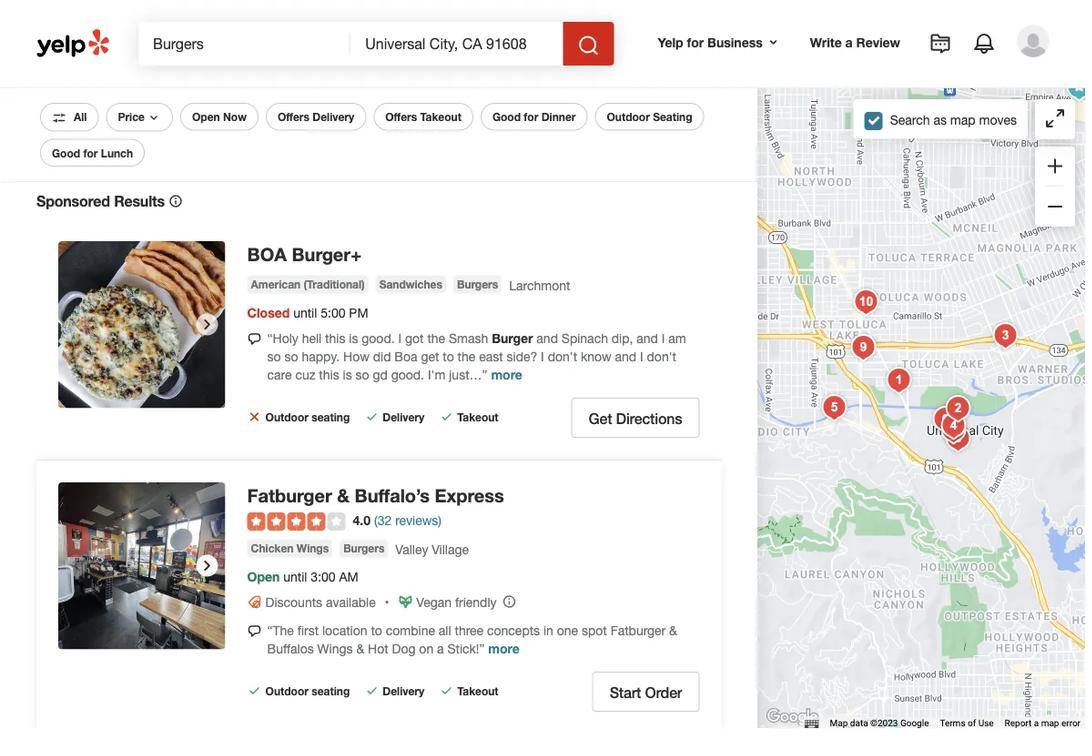 Task type: vqa. For each thing, say whether or not it's contained in the screenshot.
a to the left
yes



Task type: locate. For each thing, give the bounding box(es) containing it.
google
[[901, 719, 930, 729]]

1 view from the left
[[100, 104, 132, 121]]

outdoor seating
[[266, 412, 350, 424], [266, 686, 350, 698]]

0 horizontal spatial view business
[[100, 104, 195, 121]]

2 vertical spatial a
[[1035, 719, 1040, 729]]

outdoor seating down "cuz"
[[266, 412, 350, 424]]

seating for start order
[[312, 686, 350, 698]]

0 horizontal spatial burger
[[311, 9, 358, 26]]

0 horizontal spatial to
[[371, 623, 383, 638]]

reviews) right (593
[[195, 37, 241, 52]]

0 vertical spatial to
[[443, 349, 454, 364]]

seating
[[312, 412, 350, 424], [312, 686, 350, 698]]

spot
[[582, 623, 607, 638]]

none field down hook
[[153, 34, 336, 54]]

filters group
[[36, 103, 708, 167]]

16 speech v2 image left "the
[[247, 625, 262, 639]]

1 vertical spatial seating
[[312, 686, 350, 698]]

takeout down the 'just…"' at the bottom
[[458, 412, 499, 424]]

hook burger
[[270, 9, 358, 26]]

wings up the open until 3:00 am
[[297, 542, 329, 555]]

view up open until 9:00 pm
[[331, 104, 362, 121]]

business up 9:00
[[366, 104, 426, 121]]

0 vertical spatial &
[[337, 485, 350, 506]]

seating down buffalos
[[312, 686, 350, 698]]

open right 16 chevron down v2 icon
[[192, 111, 220, 123]]

directions
[[616, 410, 683, 427]]

a for write
[[846, 35, 853, 50]]

burger up 4.1 star rating image at the left top of the page
[[311, 9, 358, 26]]

now inside "button"
[[223, 111, 247, 123]]

1 vertical spatial 16 checkmark v2 image
[[439, 684, 454, 699]]

don't down spinach on the right top of page
[[548, 349, 578, 364]]

a right on
[[437, 642, 444, 657]]

1 vertical spatial for
[[524, 111, 539, 123]]

offers for offers takeout
[[386, 111, 418, 123]]

so left the gd
[[356, 368, 370, 383]]

reviews) up valley
[[396, 513, 442, 528]]

sandwiches down 4.4 star rating image
[[84, 64, 144, 76]]

1 horizontal spatial so
[[285, 349, 298, 364]]

16 checkmark v2 image down i'm
[[439, 410, 454, 425]]

2 vertical spatial delivery
[[383, 686, 425, 698]]

delivery down dog
[[383, 686, 425, 698]]

16 speech v2 image left "holy
[[247, 332, 262, 347]]

outdoor seating for start order
[[266, 686, 350, 698]]

more for the bottommost more link
[[489, 642, 520, 657]]

"holy
[[267, 331, 299, 346]]

1 horizontal spatial none field
[[366, 34, 549, 54]]

0 horizontal spatial the
[[428, 331, 446, 346]]

0 horizontal spatial none field
[[153, 34, 336, 54]]

fatburger & buffalo's express
[[247, 485, 505, 506]]

view business up open until 9:00 pm
[[331, 104, 426, 121]]

outdoor inside outdoor seating button
[[607, 111, 650, 123]]

1 vertical spatial outdoor seating
[[266, 686, 350, 698]]

slideshow element for fatburger & buffalo's express
[[58, 483, 226, 650]]

business up 10:00
[[136, 104, 195, 121]]

takeout down stick!"
[[458, 686, 499, 698]]

reviews) for chris n' eddy's
[[656, 37, 702, 52]]

0 horizontal spatial burgers link
[[340, 540, 388, 558]]

outdoor right 16 close v2 image
[[266, 412, 309, 424]]

so up the care
[[267, 349, 281, 364]]

0 horizontal spatial view business link
[[40, 92, 256, 132]]

fatburger
[[247, 485, 332, 506], [611, 623, 666, 638]]

0 horizontal spatial good
[[52, 147, 80, 159]]

view business link up open until 10:00 pm
[[40, 92, 256, 132]]

cuz
[[296, 368, 316, 383]]

get
[[589, 410, 613, 427]]

burgers button for burgers link to the top
[[454, 276, 502, 294]]

view business for irv's burgers
[[100, 104, 195, 121]]

1 vertical spatial delivery
[[383, 412, 425, 424]]

1 horizontal spatial view business
[[331, 104, 426, 121]]

now for order now
[[614, 104, 644, 121]]

0 horizontal spatial business
[[136, 104, 195, 121]]

and down dip,
[[616, 349, 637, 364]]

yelp
[[658, 35, 684, 50]]

1 horizontal spatial burger
[[492, 331, 533, 346]]

next image
[[196, 555, 218, 577]]

burgers down 4.0
[[344, 542, 385, 555]]

pm for burger
[[414, 133, 434, 148]]

chicken
[[251, 542, 294, 555]]

2 don't from the left
[[647, 349, 677, 364]]

until down "price" popup button
[[125, 133, 149, 148]]

1 horizontal spatial fatburger
[[611, 623, 666, 638]]

burgers link down 4.0
[[340, 540, 388, 558]]

0 vertical spatial 16 speech v2 image
[[247, 332, 262, 347]]

for left the dinner
[[524, 111, 539, 123]]

zoom out image
[[1045, 196, 1067, 218]]

16 checkmark v2 image down stick!"
[[439, 684, 454, 699]]

1 horizontal spatial the
[[458, 349, 476, 364]]

this down happy.
[[319, 368, 340, 383]]

2 vertical spatial outdoor
[[266, 686, 309, 698]]

1 view business from the left
[[100, 104, 195, 121]]

for for dinner
[[524, 111, 539, 123]]

takeout for start order
[[458, 686, 499, 698]]

1 vertical spatial more
[[489, 642, 520, 657]]

1 horizontal spatial business
[[366, 104, 426, 121]]

16 speech v2 image
[[247, 332, 262, 347], [247, 625, 262, 639]]

1 vertical spatial slideshow element
[[58, 483, 226, 650]]

map left "error"
[[1042, 719, 1060, 729]]

this up happy.
[[325, 331, 346, 346]]

open for open until 3:00 am
[[247, 570, 280, 585]]

None field
[[153, 34, 336, 54], [366, 34, 549, 54]]

0 horizontal spatial for
[[83, 147, 98, 159]]

1 vertical spatial to
[[371, 623, 383, 638]]

1 vertical spatial 16 speech v2 image
[[247, 625, 262, 639]]

None search field
[[138, 22, 618, 66]]

burgers button
[[454, 276, 502, 294], [340, 540, 388, 558]]

1 horizontal spatial burgers button
[[454, 276, 502, 294]]

don't down am at the top of the page
[[647, 349, 677, 364]]

2 seating from the top
[[312, 686, 350, 698]]

16 checkmark v2 image for start order
[[365, 684, 379, 699]]

0 vertical spatial slideshow element
[[58, 241, 226, 409]]

4.5 star rating image
[[501, 37, 599, 55]]

open up 16 discount available v2 "image"
[[247, 570, 280, 585]]

0 vertical spatial map
[[951, 112, 976, 127]]

16 checkmark v2 image down the gd
[[365, 410, 379, 425]]

1 horizontal spatial now
[[614, 104, 644, 121]]

good. down boa
[[392, 368, 425, 383]]

get
[[421, 349, 439, 364]]

the up get
[[428, 331, 446, 346]]

burgers,
[[40, 64, 81, 76]]

1 16 checkmark v2 image from the top
[[439, 410, 454, 425]]

wings
[[297, 542, 329, 555], [318, 642, 353, 657]]

dog
[[392, 642, 416, 657]]

0 vertical spatial outdoor
[[607, 111, 650, 123]]

2 horizontal spatial for
[[687, 35, 704, 50]]

good. up the did
[[362, 331, 395, 346]]

map right as
[[951, 112, 976, 127]]

delivery down the gd
[[383, 412, 425, 424]]

basecamp kitchen image
[[941, 391, 977, 427]]

view business
[[100, 104, 195, 121], [331, 104, 426, 121]]

until up discounts
[[284, 570, 307, 585]]

0 vertical spatial delivery
[[313, 111, 355, 123]]

wings down the location
[[318, 642, 353, 657]]

0 vertical spatial for
[[687, 35, 704, 50]]

offers takeout button
[[374, 103, 474, 131]]

for left lunch
[[83, 147, 98, 159]]

is inside and spinach dip, and i am so so happy. how did boa get to the east side? i don't know and i don't care cuz this is so gd good. i'm just…"
[[343, 368, 352, 383]]

0 vertical spatial good
[[493, 111, 521, 123]]

view right all
[[100, 104, 132, 121]]

now
[[614, 104, 644, 121], [223, 111, 247, 123]]

1 vertical spatial order
[[645, 684, 683, 701]]

0 vertical spatial a
[[846, 35, 853, 50]]

1 view business link from the left
[[40, 92, 256, 132]]

4.1
[[376, 37, 394, 52]]

0 vertical spatial burgers button
[[454, 276, 502, 294]]

report a map error link
[[1006, 719, 1082, 729]]

offers delivery button
[[266, 103, 367, 131]]

2 slideshow element from the top
[[58, 483, 226, 650]]

1 vertical spatial this
[[319, 368, 340, 383]]

group
[[1036, 147, 1076, 227]]

1 horizontal spatial view business link
[[270, 92, 486, 132]]

0 vertical spatial good.
[[362, 331, 395, 346]]

takeout up open until 9:00 pm
[[421, 111, 462, 123]]

now down the find text box
[[223, 111, 247, 123]]

view business link
[[40, 92, 256, 132], [270, 92, 486, 132]]

reviews) right (442
[[656, 37, 702, 52]]

burgers button up smash
[[454, 276, 502, 294]]

0 vertical spatial wings
[[297, 542, 329, 555]]

side?
[[507, 349, 538, 364]]

burger up the side?
[[492, 331, 533, 346]]

pm right 10:00
[[188, 133, 207, 148]]

0 horizontal spatial fatburger
[[247, 485, 332, 506]]

this inside and spinach dip, and i am so so happy. how did boa get to the east side? i don't know and i don't care cuz this is so gd good. i'm just…"
[[319, 368, 340, 383]]

2 16 speech v2 image from the top
[[247, 625, 262, 639]]

2 horizontal spatial &
[[670, 623, 678, 638]]

1 vertical spatial sandwiches
[[380, 278, 443, 291]]

&
[[337, 485, 350, 506], [670, 623, 678, 638], [357, 642, 365, 657]]

1 horizontal spatial view
[[331, 104, 362, 121]]

info icon image
[[503, 595, 517, 609], [503, 595, 517, 609]]

more link
[[491, 368, 523, 383], [489, 642, 520, 657]]

1 vertical spatial burgers button
[[340, 540, 388, 558]]

0 horizontal spatial offers
[[278, 111, 310, 123]]

until for 9:00
[[359, 133, 382, 148]]

offers up 9:00
[[386, 111, 418, 123]]

burgers button for bottom burgers link
[[340, 540, 388, 558]]

1 horizontal spatial don't
[[647, 349, 677, 364]]

2 view from the left
[[331, 104, 362, 121]]

american (traditional) button
[[247, 276, 369, 294]]

for right yelp
[[687, 35, 704, 50]]

moves
[[980, 112, 1018, 127]]

0 horizontal spatial view
[[100, 104, 132, 121]]

1 slideshow element from the top
[[58, 241, 226, 409]]

is up how
[[349, 331, 358, 346]]

good for good for dinner
[[493, 111, 521, 123]]

friendly
[[455, 595, 497, 610]]

2 vertical spatial takeout
[[458, 686, 499, 698]]

terms of use link
[[941, 719, 995, 729]]

i right know
[[641, 349, 644, 364]]

1 vertical spatial map
[[1042, 719, 1060, 729]]

0 horizontal spatial don't
[[548, 349, 578, 364]]

business
[[708, 35, 763, 50], [136, 104, 195, 121], [366, 104, 426, 121]]

am
[[669, 331, 687, 346]]

4.4 star rating image
[[40, 37, 138, 55]]

open inside "button"
[[192, 111, 220, 123]]

1 horizontal spatial sandwiches
[[380, 278, 443, 291]]

(traditional)
[[304, 278, 365, 291]]

sandwiches inside button
[[380, 278, 443, 291]]

until for 5:00
[[294, 306, 317, 321]]

express
[[435, 485, 505, 506]]

now left 'seating'
[[614, 104, 644, 121]]

all
[[439, 623, 452, 638]]

this
[[325, 331, 346, 346], [319, 368, 340, 383]]

1 none field from the left
[[153, 34, 336, 54]]

business inside button
[[708, 35, 763, 50]]

2 horizontal spatial a
[[1035, 719, 1040, 729]]

did
[[373, 349, 391, 364]]

until left 9:00
[[359, 133, 382, 148]]

2 view business link from the left
[[270, 92, 486, 132]]

2 horizontal spatial pm
[[414, 133, 434, 148]]

keyboard shortcuts image
[[805, 720, 820, 729]]

three
[[455, 623, 484, 638]]

2 none field from the left
[[366, 34, 549, 54]]

1 horizontal spatial order
[[645, 684, 683, 701]]

map
[[951, 112, 976, 127], [1042, 719, 1060, 729]]

get directions
[[589, 410, 683, 427]]

more down concepts
[[489, 642, 520, 657]]

notifications image
[[974, 33, 996, 55]]

1 horizontal spatial burgers link
[[454, 276, 502, 294]]

how
[[344, 349, 370, 364]]

view business up open until 10:00 pm
[[100, 104, 195, 121]]

all button
[[40, 103, 99, 132]]

previous image
[[66, 555, 87, 577]]

a inside "the first location to combine all three concepts in one spot fatburger & buffalos wings & hot dog on a stick!"
[[437, 642, 444, 657]]

1 horizontal spatial a
[[846, 35, 853, 50]]

1 horizontal spatial offers
[[386, 111, 418, 123]]

price
[[118, 111, 145, 123]]

wings inside "the first location to combine all three concepts in one spot fatburger & buffalos wings & hot dog on a stick!"
[[318, 642, 353, 657]]

2 offers from the left
[[386, 111, 418, 123]]

terms of use
[[941, 719, 995, 729]]

fatburger & buffalo's express link
[[247, 485, 505, 506]]

and spinach dip, and i am so so happy. how did boa get to the east side? i don't know and i don't care cuz this is so gd good. i'm just…"
[[267, 331, 687, 383]]

open down price
[[89, 133, 121, 148]]

gd
[[373, 368, 388, 383]]

1 vertical spatial a
[[437, 642, 444, 657]]

16 checkmark v2 image
[[365, 410, 379, 425], [247, 684, 262, 699], [365, 684, 379, 699]]

none field down chris
[[366, 34, 549, 54]]

reviews) inside the (32 reviews) link
[[396, 513, 442, 528]]

1 outdoor seating from the top
[[266, 412, 350, 424]]

2 outdoor seating from the top
[[266, 686, 350, 698]]

a right "write"
[[846, 35, 853, 50]]

for inside button
[[687, 35, 704, 50]]

4.5 (442 reviews)
[[606, 37, 702, 52]]

slideshow element
[[58, 241, 226, 409], [58, 483, 226, 650]]

slideshow element for boa burger+
[[58, 241, 226, 409]]

16 discount available v2 image
[[247, 595, 262, 610]]

business for hook burger
[[366, 104, 426, 121]]

stout burgers & beers image
[[817, 390, 853, 426]]

1 16 speech v2 image from the top
[[247, 332, 262, 347]]

dip,
[[612, 331, 634, 346]]

1 vertical spatial outdoor
[[266, 412, 309, 424]]

for
[[687, 35, 704, 50], [524, 111, 539, 123], [83, 147, 98, 159]]

pm right 5:00
[[349, 306, 369, 321]]

seating
[[653, 111, 693, 123]]

a right report
[[1035, 719, 1040, 729]]

1 vertical spatial more link
[[489, 642, 520, 657]]

get directions link
[[572, 398, 700, 438]]

burgers, sandwiches
[[40, 64, 144, 76]]

Near text field
[[366, 34, 549, 54]]

burgers up smash
[[457, 278, 499, 291]]

burgers link up smash
[[454, 276, 502, 294]]

is down how
[[343, 368, 352, 383]]

burger
[[311, 9, 358, 26], [492, 331, 533, 346]]

twin castle image
[[846, 330, 883, 366]]

16 checkmark v2 image
[[439, 410, 454, 425], [439, 684, 454, 699]]

more link down concepts
[[489, 642, 520, 657]]

view business link for hook burger
[[270, 92, 486, 132]]

pink's hot dogs image
[[941, 421, 977, 457]]

1 vertical spatial wings
[[318, 642, 353, 657]]

0 horizontal spatial map
[[951, 112, 976, 127]]

am
[[339, 570, 359, 585]]

to up hot
[[371, 623, 383, 638]]

0 horizontal spatial sandwiches
[[84, 64, 144, 76]]

1 seating from the top
[[312, 412, 350, 424]]

hook burger image
[[1062, 69, 1087, 106]]

results
[[114, 193, 165, 210]]

until for 3:00
[[284, 570, 307, 585]]

0 vertical spatial outdoor seating
[[266, 412, 350, 424]]

16 checkmark v2 image for get
[[439, 410, 454, 425]]

search image
[[578, 35, 600, 56]]

so down "holy
[[285, 349, 298, 364]]

hot
[[368, 642, 389, 657]]

to right get
[[443, 349, 454, 364]]

0 vertical spatial seating
[[312, 412, 350, 424]]

good down 16 filter v2 icon
[[52, 147, 80, 159]]

fatburger up 4 star rating image at the bottom left
[[247, 485, 332, 506]]

guy fieri's flavortown kitchen image
[[936, 408, 973, 445]]

good left the dinner
[[493, 111, 521, 123]]

chris n' eddy's
[[501, 9, 606, 26]]

a
[[846, 35, 853, 50], [437, 642, 444, 657], [1035, 719, 1040, 729]]

4 star rating image
[[247, 513, 346, 531]]

zoom in image
[[1045, 155, 1067, 177]]

order now
[[573, 104, 644, 121]]

offers inside offers delivery 'button'
[[278, 111, 310, 123]]

1 horizontal spatial for
[[524, 111, 539, 123]]

0 horizontal spatial burgers button
[[340, 540, 388, 558]]

offers right open now
[[278, 111, 310, 123]]

0 horizontal spatial pm
[[188, 133, 207, 148]]

projects image
[[930, 33, 952, 55]]

pm down the offers takeout
[[414, 133, 434, 148]]

seating down "cuz"
[[312, 412, 350, 424]]

and
[[537, 331, 558, 346], [637, 331, 659, 346], [616, 349, 637, 364]]

write a review
[[811, 35, 901, 50]]

1 offers from the left
[[278, 111, 310, 123]]

outdoor down buffalos
[[266, 686, 309, 698]]

open down the offers delivery
[[322, 133, 355, 148]]

delivery up open until 9:00 pm
[[313, 111, 355, 123]]

2 16 checkmark v2 image from the top
[[439, 684, 454, 699]]

burgers button down 4.0
[[340, 540, 388, 558]]

1 horizontal spatial map
[[1042, 719, 1060, 729]]

as
[[934, 112, 948, 127]]

takeout inside button
[[421, 111, 462, 123]]

view business link up open until 9:00 pm
[[270, 92, 486, 132]]

5:00
[[321, 306, 346, 321]]

report
[[1006, 719, 1033, 729]]

0 vertical spatial 16 checkmark v2 image
[[439, 410, 454, 425]]

0 horizontal spatial a
[[437, 642, 444, 657]]

user actions element
[[644, 23, 1076, 135]]

care
[[267, 368, 292, 383]]

use
[[979, 719, 995, 729]]

16 speech v2 image for "the first location to combine all three concepts in one spot fatburger & buffalos wings & hot dog on a stick!"
[[247, 625, 262, 639]]

2 vertical spatial for
[[83, 147, 98, 159]]

2 vertical spatial &
[[357, 642, 365, 657]]

1 vertical spatial good.
[[392, 368, 425, 383]]

(32 reviews)
[[375, 513, 442, 528]]

fatburger right spot
[[611, 623, 666, 638]]

the inside and spinach dip, and i am so so happy. how did boa get to the east side? i don't know and i don't care cuz this is so gd good. i'm just…"
[[458, 349, 476, 364]]

until up hell
[[294, 306, 317, 321]]

2 horizontal spatial business
[[708, 35, 763, 50]]

offers inside offers takeout button
[[386, 111, 418, 123]]

open for open until 10:00 pm
[[89, 133, 121, 148]]

got
[[405, 331, 424, 346]]

1 vertical spatial fatburger
[[611, 623, 666, 638]]

2 view business from the left
[[331, 104, 426, 121]]

business left 16 chevron down v2 image
[[708, 35, 763, 50]]

good for dinner button
[[481, 103, 588, 131]]

don't
[[548, 349, 578, 364], [647, 349, 677, 364]]

more down the side?
[[491, 368, 523, 383]]

boa burger+ image
[[58, 241, 226, 409]]

takeout
[[421, 111, 462, 123], [458, 412, 499, 424], [458, 686, 499, 698]]

hook
[[270, 9, 307, 26]]

outdoor seating down buffalos
[[266, 686, 350, 698]]

sandwiches up got
[[380, 278, 443, 291]]

more link down the side?
[[491, 368, 523, 383]]

outdoor left 'seating'
[[607, 111, 650, 123]]

16 checkmark v2 image down hot
[[365, 684, 379, 699]]

n'
[[541, 9, 556, 26]]

16 speech v2 image for "holy hell this is good. i got the smash
[[247, 332, 262, 347]]

1 vertical spatial the
[[458, 349, 476, 364]]

0 vertical spatial order
[[573, 104, 610, 121]]

and right dip,
[[637, 331, 659, 346]]

0 vertical spatial takeout
[[421, 111, 462, 123]]

combine
[[386, 623, 435, 638]]



Task type: describe. For each thing, give the bounding box(es) containing it.
in
[[544, 623, 554, 638]]

(1.3k
[[397, 37, 425, 52]]

1 horizontal spatial pm
[[349, 306, 369, 321]]

0 vertical spatial sandwiches
[[84, 64, 144, 76]]

search as map moves
[[891, 112, 1018, 127]]

error
[[1062, 719, 1082, 729]]

(442
[[627, 37, 652, 52]]

village
[[432, 542, 469, 557]]

boa burger+ link
[[247, 243, 362, 265]]

0 horizontal spatial so
[[267, 349, 281, 364]]

16 checkmark v2 image down 16 discount available v2 "image"
[[247, 684, 262, 699]]

burger+
[[292, 243, 362, 265]]

valley
[[396, 542, 429, 557]]

4.1 star rating image
[[270, 37, 369, 55]]

16 filter v2 image
[[52, 111, 67, 125]]

0 vertical spatial burgers link
[[454, 276, 502, 294]]

sandwiches button
[[376, 276, 446, 294]]

burgers down 4.1 star rating image at the left top of the page
[[270, 64, 308, 76]]

buffalos
[[267, 642, 314, 657]]

i right the side?
[[541, 349, 545, 364]]

16 close v2 image
[[247, 410, 262, 425]]

happy.
[[302, 349, 340, 364]]

16 info v2 image
[[168, 194, 183, 209]]

4.1 (1.3k reviews)
[[376, 37, 475, 52]]

eddy's
[[560, 9, 606, 26]]

boa burger+
[[247, 243, 362, 265]]

next image
[[196, 314, 218, 336]]

outdoor seating for get directions
[[266, 412, 350, 424]]

chris
[[501, 9, 537, 26]]

map for as
[[951, 112, 976, 127]]

previous image
[[66, 314, 87, 336]]

burgers down 4.5 star rating image
[[501, 64, 539, 76]]

open for open until 9:00 pm
[[322, 133, 355, 148]]

yelp for business button
[[651, 26, 789, 59]]

reviews) for hook burger
[[428, 37, 475, 52]]

to inside and spinach dip, and i am so so happy. how did boa get to the east side? i don't know and i don't care cuz this is so gd good. i'm just…"
[[443, 349, 454, 364]]

0 vertical spatial more link
[[491, 368, 523, 383]]

1 horizontal spatial &
[[357, 642, 365, 657]]

open until 3:00 am
[[247, 570, 359, 585]]

good. inside and spinach dip, and i am so so happy. how did boa get to the east side? i don't know and i don't care cuz this is so gd good. i'm just…"
[[392, 368, 425, 383]]

dinner
[[542, 111, 576, 123]]

i left am at the top of the page
[[662, 331, 666, 346]]

good for good for lunch
[[52, 147, 80, 159]]

available
[[326, 595, 376, 610]]

for for business
[[687, 35, 704, 50]]

smash
[[449, 331, 489, 346]]

first
[[298, 623, 319, 638]]

1 vertical spatial &
[[670, 623, 678, 638]]

expand map image
[[1045, 107, 1067, 129]]

boa
[[247, 243, 287, 265]]

view for irv's burgers
[[100, 104, 132, 121]]

Find text field
[[153, 34, 336, 54]]

business for irv's burgers
[[136, 104, 195, 121]]

4.0 link
[[353, 511, 371, 529]]

hell
[[302, 331, 322, 346]]

valley village
[[396, 542, 469, 557]]

east
[[479, 349, 504, 364]]

outdoor for start
[[266, 686, 309, 698]]

american
[[251, 278, 301, 291]]

open until 9:00 pm
[[322, 133, 434, 148]]

takeout for get directions
[[458, 412, 499, 424]]

all
[[74, 111, 87, 123]]

view business for hook burger
[[331, 104, 426, 121]]

none field the find
[[153, 34, 336, 54]]

for for lunch
[[83, 147, 98, 159]]

open for open now
[[192, 111, 220, 123]]

on
[[419, 642, 434, 657]]

none field near
[[366, 34, 549, 54]]

fatburger inside "the first location to combine all three concepts in one spot fatburger & buffalos wings & hot dog on a stick!"
[[611, 623, 666, 638]]

wings inside button
[[297, 542, 329, 555]]

0 horizontal spatial order
[[573, 104, 610, 121]]

pm for burgers
[[188, 133, 207, 148]]

burgers n' smiles image
[[988, 318, 1025, 354]]

map region
[[531, 56, 1087, 730]]

16 vegan v2 image
[[398, 595, 413, 610]]

burgers up 4.4 star rating image
[[72, 9, 127, 26]]

good for lunch button
[[40, 139, 145, 167]]

9:00
[[386, 133, 411, 148]]

know
[[581, 349, 612, 364]]

outdoor for get
[[266, 412, 309, 424]]

view business link for irv's burgers
[[40, 92, 256, 132]]

2 horizontal spatial so
[[356, 368, 370, 383]]

google image
[[763, 706, 823, 730]]

just…"
[[449, 368, 488, 383]]

open now
[[192, 111, 247, 123]]

order now link
[[501, 92, 716, 132]]

16 checkmark v2 image for get directions
[[365, 410, 379, 425]]

until for 10:00
[[125, 133, 149, 148]]

easy street burgers image
[[882, 363, 918, 399]]

3:00
[[311, 570, 336, 585]]

krusty burger image
[[928, 402, 965, 438]]

(32
[[375, 513, 392, 528]]

report a map error
[[1006, 719, 1082, 729]]

16 chevron down v2 image
[[767, 35, 781, 50]]

16 checkmark v2 image for start
[[439, 684, 454, 699]]

irv's burgers link
[[40, 9, 127, 26]]

©2023
[[871, 719, 899, 729]]

closed
[[247, 306, 290, 321]]

write
[[811, 35, 843, 50]]

delivery for start order
[[383, 686, 425, 698]]

16 chevron down v2 image
[[147, 111, 161, 125]]

map for a
[[1042, 719, 1060, 729]]

offers takeout
[[386, 111, 462, 123]]

4.4
[[146, 37, 164, 52]]

one
[[557, 623, 579, 638]]

write a review link
[[803, 26, 908, 59]]

outdoor seating button
[[595, 103, 705, 131]]

0 vertical spatial is
[[349, 331, 358, 346]]

sandwiches link
[[376, 276, 446, 294]]

0 vertical spatial the
[[428, 331, 446, 346]]

and up the side?
[[537, 331, 558, 346]]

discounts available
[[266, 595, 376, 610]]

location
[[323, 623, 368, 638]]

offers for offers delivery
[[278, 111, 310, 123]]

0 vertical spatial fatburger
[[247, 485, 332, 506]]

more for the top more link
[[491, 368, 523, 383]]

good for dinner
[[493, 111, 576, 123]]

sponsored results
[[36, 193, 165, 210]]

stick!"
[[448, 642, 485, 657]]

reviews) for irv's burgers
[[195, 37, 241, 52]]

american (traditional) link
[[247, 276, 369, 294]]

open now button
[[180, 103, 259, 131]]

0 vertical spatial this
[[325, 331, 346, 346]]

yelp for business
[[658, 35, 763, 50]]

1 vertical spatial burgers link
[[340, 540, 388, 558]]

mrbeast burger image
[[936, 413, 973, 449]]

0 horizontal spatial &
[[337, 485, 350, 506]]

delivery for get directions
[[383, 412, 425, 424]]

a for report
[[1035, 719, 1040, 729]]

the habit burger grill image
[[849, 284, 885, 321]]

to inside "the first location to combine all three concepts in one spot fatburger & buffalos wings & hot dog on a stick!"
[[371, 623, 383, 638]]

chicken wings
[[251, 542, 329, 555]]

1 vertical spatial burger
[[492, 331, 533, 346]]

price button
[[106, 103, 173, 132]]

1 don't from the left
[[548, 349, 578, 364]]

sponsored
[[36, 193, 110, 210]]

data
[[851, 719, 869, 729]]

fatburger & buffalo's express image
[[58, 483, 226, 650]]

delivery inside 'button'
[[313, 111, 355, 123]]

(32 reviews) link
[[375, 511, 442, 529]]

start
[[610, 684, 642, 701]]

i'm
[[428, 368, 446, 383]]

seating for get directions
[[312, 412, 350, 424]]

irv's burgers image
[[873, 713, 909, 730]]

offers delivery
[[278, 111, 355, 123]]

chicken wings button
[[247, 540, 333, 558]]

greg r. image
[[1018, 25, 1051, 57]]

4.5
[[606, 37, 624, 52]]

chris n' eddy's link
[[501, 9, 606, 26]]

view for hook burger
[[331, 104, 362, 121]]

"the
[[267, 623, 294, 638]]

i left got
[[399, 331, 402, 346]]

chicken wings link
[[247, 540, 333, 558]]

open until 10:00 pm
[[89, 133, 207, 148]]

lunch
[[101, 147, 133, 159]]

now for open now
[[223, 111, 247, 123]]

map data ©2023 google
[[831, 719, 930, 729]]



